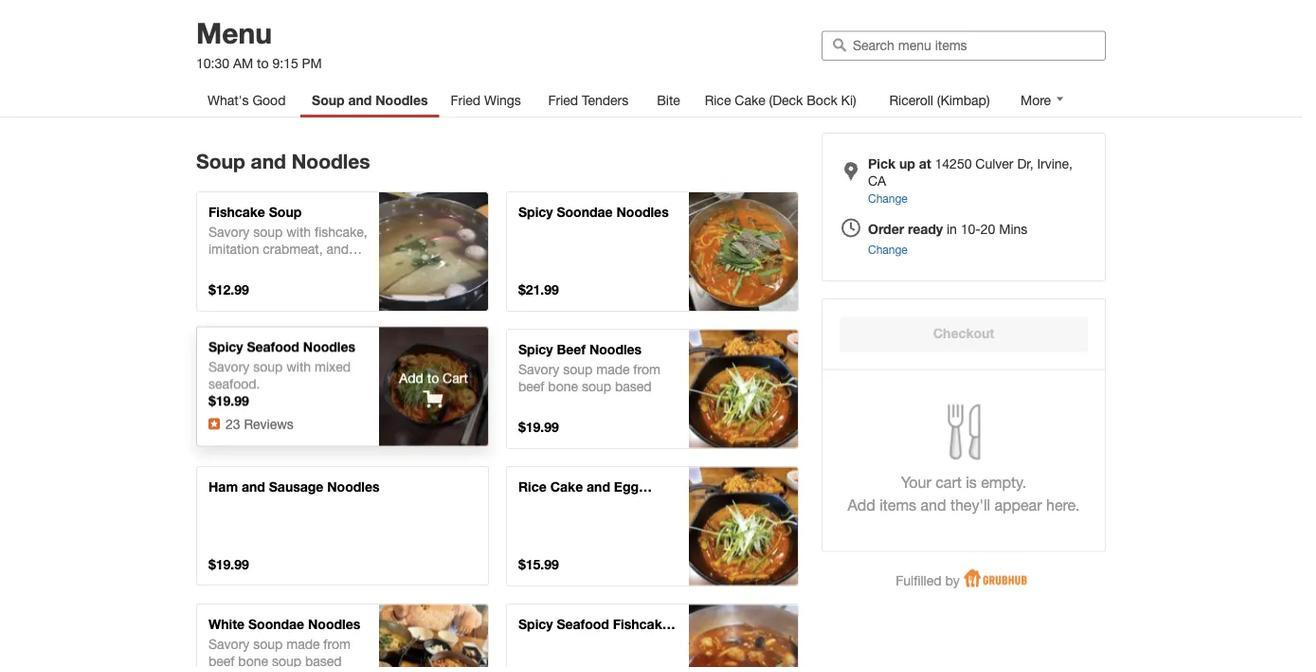 Task type: locate. For each thing, give the bounding box(es) containing it.
from
[[634, 362, 661, 377], [324, 636, 351, 652]]

soup and noodles
[[312, 92, 428, 108], [196, 149, 370, 173]]

2 with from the top
[[286, 361, 311, 377]]

bone inside white soondae noodles savory soup made from beef bone soup based
[[238, 654, 268, 667]]

soondae
[[557, 204, 613, 220], [248, 617, 304, 632]]

savory for spicy beef noodles
[[518, 362, 560, 377]]

soondae up '$21.99'
[[557, 204, 613, 220]]

1 vertical spatial change button
[[868, 241, 908, 258]]

change down "ca"
[[868, 191, 908, 205]]

add to cart
[[399, 235, 468, 251], [709, 235, 778, 251], [399, 372, 468, 388], [709, 372, 778, 388], [709, 510, 778, 526], [399, 647, 468, 663], [709, 647, 778, 663]]

0 vertical spatial cake
[[735, 92, 766, 108]]

0 vertical spatial made
[[596, 362, 630, 377]]

24 cart image for savory soup made from beef bone soup based
[[422, 665, 445, 667]]

with up "crabmeat,"
[[286, 224, 311, 240]]

1 horizontal spatial fishcake
[[613, 617, 670, 632]]

1 vertical spatial based
[[305, 654, 342, 667]]

spicy inside spicy seafood noodles savory soup with mixed seafood.
[[209, 341, 243, 357]]

0 vertical spatial soondae
[[557, 204, 613, 220]]

cake left (deck
[[735, 92, 766, 108]]

1 fried from the left
[[451, 92, 481, 108]]

bone
[[548, 379, 578, 394], [238, 654, 268, 667]]

savory inside spicy seafood noodles savory soup with mixed seafood.
[[209, 361, 250, 377]]

1 vertical spatial cake
[[550, 479, 583, 495]]

1 horizontal spatial based
[[615, 379, 652, 394]]

savory inside spicy beef noodles savory soup made from beef bone soup based
[[518, 362, 560, 377]]

is
[[966, 474, 977, 491]]

soup inside fishcake soup savory soup with fishcake, imitation crabmeat, and fish balls $12.99
[[269, 204, 302, 220]]

noodles inside spicy seafood noodles savory soup with mixed seafood.
[[303, 341, 355, 357]]

fried
[[451, 92, 481, 108], [548, 92, 578, 108]]

rice right bite
[[705, 92, 731, 108]]

24 cart image for $12.99
[[422, 253, 445, 276]]

savory down white
[[209, 636, 250, 652]]

1 horizontal spatial fried
[[548, 92, 578, 108]]

spicy for spicy soondae noodles
[[518, 204, 553, 220]]

and
[[348, 92, 372, 108], [251, 149, 286, 173], [327, 241, 349, 257], [242, 479, 265, 495], [587, 479, 610, 495], [921, 497, 946, 514]]

soup and noodles down pm
[[312, 92, 428, 108]]

beef for white soondae noodles savory soup made from beef bone soup based
[[209, 654, 235, 667]]

0 horizontal spatial from
[[324, 636, 351, 652]]

with left mixed
[[286, 361, 311, 377]]

cake up ramen
[[550, 479, 583, 495]]

add to cart for $12.99
[[399, 235, 468, 251]]

0 horizontal spatial made
[[286, 636, 320, 652]]

savory for spicy seafood noodles
[[209, 361, 250, 377]]

up
[[899, 156, 915, 172]]

change button for pick up at
[[868, 190, 908, 207]]

spicy down $15.99
[[518, 617, 553, 632]]

1 horizontal spatial rice
[[705, 92, 731, 108]]

0 horizontal spatial fishcake
[[209, 204, 265, 220]]

culver
[[976, 156, 1014, 172]]

9:15
[[272, 55, 298, 71]]

reviews
[[244, 418, 294, 434]]

bone down white
[[238, 654, 268, 667]]

soondae inside white soondae noodles savory soup made from beef bone soup based
[[248, 617, 304, 632]]

change button down the order
[[868, 241, 908, 258]]

0 horizontal spatial bone
[[238, 654, 268, 667]]

mins
[[999, 221, 1028, 236]]

0 vertical spatial $19.99
[[209, 395, 249, 411]]

good
[[253, 92, 286, 108]]

soup inside spicy seafood fishcake soup
[[518, 634, 551, 649]]

0 horizontal spatial fried
[[451, 92, 481, 108]]

2 change from the top
[[868, 243, 908, 256]]

change button down "ca"
[[868, 190, 908, 207]]

and inside rice cake and egg ramen
[[587, 479, 610, 495]]

0 vertical spatial from
[[634, 362, 661, 377]]

fulfilled by
[[896, 572, 960, 588]]

1 vertical spatial bone
[[238, 654, 268, 667]]

1 horizontal spatial soondae
[[557, 204, 613, 220]]

cake inside rice cake and egg ramen
[[550, 479, 583, 495]]

noodles inside white soondae noodles savory soup made from beef bone soup based
[[308, 617, 360, 632]]

24 cart image
[[732, 390, 755, 413], [732, 528, 755, 551]]

and inside your cart is empty. add items and they'll appear here.
[[921, 497, 946, 514]]

fishcake inside spicy seafood fishcake soup
[[613, 617, 670, 632]]

from inside white soondae noodles savory soup made from beef bone soup based
[[324, 636, 351, 652]]

spicy seafood noodles savory soup with mixed seafood.
[[209, 341, 355, 394]]

and inside tab list
[[348, 92, 372, 108]]

based inside white soondae noodles savory soup made from beef bone soup based
[[305, 654, 342, 667]]

spicy for spicy seafood fishcake soup
[[518, 617, 553, 632]]

based inside spicy beef noodles savory soup made from beef bone soup based
[[615, 379, 652, 394]]

and right ham
[[242, 479, 265, 495]]

cart for $15.99
[[753, 510, 778, 526]]

fishcake
[[209, 204, 265, 220], [613, 617, 670, 632]]

fried tenders
[[548, 92, 629, 108]]

1 vertical spatial 24 cart image
[[732, 528, 755, 551]]

to inside menu 10:30 am to 9:15 pm
[[257, 55, 269, 71]]

cake for and
[[550, 479, 583, 495]]

$19.99 down seafood.
[[209, 395, 249, 411]]

bone down beef
[[548, 379, 578, 394]]

soup down what's
[[196, 149, 245, 173]]

spicy inside spicy beef noodles savory soup made from beef bone soup based
[[518, 342, 553, 357]]

cart for savory soup made from beef bone soup based
[[443, 647, 468, 663]]

savory
[[209, 224, 250, 240], [209, 361, 250, 377], [518, 362, 560, 377], [209, 636, 250, 652]]

crabmeat,
[[263, 241, 323, 257]]

1 horizontal spatial bone
[[548, 379, 578, 394]]

(deck
[[769, 92, 803, 108]]

seafood down $15.99
[[557, 617, 609, 632]]

1 vertical spatial from
[[324, 636, 351, 652]]

1 horizontal spatial seafood
[[557, 617, 609, 632]]

and down cart
[[921, 497, 946, 514]]

rice inside rice cake and egg ramen
[[518, 479, 547, 495]]

soup down $15.99
[[518, 634, 551, 649]]

what's
[[208, 92, 249, 108]]

0 vertical spatial rice
[[705, 92, 731, 108]]

1 with from the top
[[286, 224, 311, 240]]

fried left tenders
[[548, 92, 578, 108]]

beef inside spicy beef noodles savory soup made from beef bone soup based
[[518, 379, 545, 394]]

here.
[[1046, 497, 1080, 514]]

fishcake,
[[315, 224, 368, 240]]

empty.
[[981, 474, 1027, 491]]

spicy
[[518, 204, 553, 220], [209, 341, 243, 357], [518, 342, 553, 357], [518, 617, 553, 632]]

rice up ramen
[[518, 479, 547, 495]]

rice for rice cake and egg ramen
[[518, 479, 547, 495]]

noodles
[[376, 92, 428, 108], [292, 149, 370, 173], [617, 204, 669, 220], [303, 341, 355, 357], [589, 342, 642, 357], [327, 479, 380, 495], [308, 617, 360, 632]]

savory inside white soondae noodles savory soup made from beef bone soup based
[[209, 636, 250, 652]]

2 vertical spatial $19.99
[[209, 557, 249, 572]]

seafood inside spicy seafood fishcake soup
[[557, 617, 609, 632]]

1 horizontal spatial cake
[[735, 92, 766, 108]]

rice
[[705, 92, 731, 108], [518, 479, 547, 495]]

change down the order
[[868, 243, 908, 256]]

savory inside fishcake soup savory soup with fishcake, imitation crabmeat, and fish balls $12.99
[[209, 224, 250, 240]]

0 horizontal spatial soondae
[[248, 617, 304, 632]]

0 vertical spatial soup and noodles
[[312, 92, 428, 108]]

0 vertical spatial change button
[[868, 190, 908, 207]]

1 vertical spatial soondae
[[248, 617, 304, 632]]

from for spicy beef noodles
[[634, 362, 661, 377]]

rice inside tab list
[[705, 92, 731, 108]]

ki)
[[841, 92, 857, 108]]

spicy inside spicy seafood fishcake soup
[[518, 617, 553, 632]]

and left egg
[[587, 479, 610, 495]]

$19.99 up ramen
[[518, 419, 559, 435]]

$19.99 up white
[[209, 557, 249, 572]]

1 vertical spatial made
[[286, 636, 320, 652]]

cart
[[443, 235, 468, 251], [753, 235, 778, 251], [443, 372, 468, 388], [753, 372, 778, 388], [753, 510, 778, 526], [443, 647, 468, 663], [753, 647, 778, 663]]

0 vertical spatial based
[[615, 379, 652, 394]]

from inside spicy beef noodles savory soup made from beef bone soup based
[[634, 362, 661, 377]]

beef for spicy beef noodles savory soup made from beef bone soup based
[[518, 379, 545, 394]]

0 horizontal spatial beef
[[209, 654, 235, 667]]

based
[[615, 379, 652, 394], [305, 654, 342, 667]]

10:30
[[196, 55, 229, 71]]

0 vertical spatial with
[[286, 224, 311, 240]]

1 vertical spatial change
[[868, 243, 908, 256]]

seafood inside spicy seafood noodles savory soup with mixed seafood.
[[247, 341, 299, 357]]

cart for $19.99
[[753, 372, 778, 388]]

14250 culver dr, irvine, ca
[[868, 156, 1073, 189]]

0 horizontal spatial cake
[[550, 479, 583, 495]]

soup down pm
[[312, 92, 345, 108]]

1 change from the top
[[868, 191, 908, 205]]

beef inside white soondae noodles savory soup made from beef bone soup based
[[209, 654, 235, 667]]

made inside spicy beef noodles savory soup made from beef bone soup based
[[596, 362, 630, 377]]

bone for soondae
[[238, 654, 268, 667]]

fish
[[209, 258, 229, 274]]

pm
[[302, 55, 322, 71]]

0 vertical spatial fishcake
[[209, 204, 265, 220]]

1 horizontal spatial from
[[634, 362, 661, 377]]

1 vertical spatial rice
[[518, 479, 547, 495]]

pick up at
[[868, 156, 931, 172]]

2 24 cart image from the top
[[732, 528, 755, 551]]

and down fishcake,
[[327, 241, 349, 257]]

tab list
[[196, 83, 1078, 118]]

1 vertical spatial beef
[[209, 654, 235, 667]]

and right good
[[348, 92, 372, 108]]

20
[[981, 221, 996, 236]]

spicy up seafood.
[[209, 341, 243, 357]]

soup and noodles down good
[[196, 149, 370, 173]]

0 vertical spatial seafood
[[247, 341, 299, 357]]

fried left "wings"
[[451, 92, 481, 108]]

your
[[901, 474, 932, 491]]

1 vertical spatial seafood
[[557, 617, 609, 632]]

seafood.
[[209, 378, 260, 394]]

1 vertical spatial with
[[286, 361, 311, 377]]

2 change button from the top
[[868, 241, 908, 258]]

pick
[[868, 156, 896, 172]]

soup
[[312, 92, 345, 108], [196, 149, 245, 173], [269, 204, 302, 220], [518, 634, 551, 649]]

made
[[596, 362, 630, 377], [286, 636, 320, 652]]

with
[[286, 224, 311, 240], [286, 361, 311, 377]]

made inside white soondae noodles savory soup made from beef bone soup based
[[286, 636, 320, 652]]

spicy left beef
[[518, 342, 553, 357]]

they'll
[[951, 497, 991, 514]]

to
[[257, 55, 269, 71], [427, 235, 439, 251], [737, 235, 749, 251], [427, 372, 439, 388], [737, 372, 749, 388], [737, 510, 749, 526], [427, 647, 439, 663], [737, 647, 749, 663]]

fishcake soup savory soup with fishcake, imitation crabmeat, and fish balls $12.99
[[209, 204, 368, 298]]

spicy for spicy seafood noodles savory soup with mixed seafood.
[[209, 341, 243, 357]]

24 cart image
[[422, 253, 445, 276], [732, 253, 755, 276], [422, 665, 445, 667], [732, 665, 755, 667]]

0 vertical spatial 24 cart image
[[732, 390, 755, 413]]

cake
[[735, 92, 766, 108], [550, 479, 583, 495]]

bone inside spicy beef noodles savory soup made from beef bone soup based
[[548, 379, 578, 394]]

soup up "crabmeat,"
[[269, 204, 302, 220]]

seafood
[[247, 341, 299, 357], [557, 617, 609, 632]]

appear
[[995, 497, 1042, 514]]

savory down beef
[[518, 362, 560, 377]]

1 horizontal spatial beef
[[518, 379, 545, 394]]

spicy for spicy beef noodles savory soup made from beef bone soup based
[[518, 342, 553, 357]]

2 fried from the left
[[548, 92, 578, 108]]

soondae for spicy
[[557, 204, 613, 220]]

1 vertical spatial soup and noodles
[[196, 149, 370, 173]]

spicy up '$21.99'
[[518, 204, 553, 220]]

0 vertical spatial change
[[868, 191, 908, 205]]

riceroll
[[890, 92, 934, 108]]

savory up seafood.
[[209, 361, 250, 377]]

$19.99
[[209, 395, 249, 411], [518, 419, 559, 435], [209, 557, 249, 572]]

$15.99
[[518, 557, 559, 572]]

1 change button from the top
[[868, 190, 908, 207]]

cart
[[936, 474, 962, 491]]

soup
[[253, 224, 283, 240], [253, 361, 283, 377], [563, 362, 593, 377], [582, 379, 611, 394], [253, 636, 283, 652], [272, 654, 301, 667]]

add
[[399, 235, 424, 251], [709, 235, 734, 251], [399, 372, 424, 388], [709, 372, 734, 388], [848, 497, 876, 514], [709, 510, 734, 526], [399, 647, 424, 663], [709, 647, 734, 663]]

0 horizontal spatial seafood
[[247, 341, 299, 357]]

order ready in 10-20 mins
[[868, 221, 1028, 236]]

white soondae noodles savory soup made from beef bone soup based
[[209, 617, 360, 667]]

change for pick up at
[[868, 191, 908, 205]]

savory up "imitation"
[[209, 224, 250, 240]]

change
[[868, 191, 908, 205], [868, 243, 908, 256]]

0 vertical spatial beef
[[518, 379, 545, 394]]

0 horizontal spatial based
[[305, 654, 342, 667]]

bite
[[657, 92, 680, 108]]

balls
[[233, 258, 261, 274]]

ham
[[209, 479, 238, 495]]

by
[[945, 572, 960, 588]]

Search menu items text field
[[853, 37, 1097, 54]]

and inside fishcake soup savory soup with fishcake, imitation crabmeat, and fish balls $12.99
[[327, 241, 349, 257]]

am
[[233, 55, 253, 71]]

1 horizontal spatial made
[[596, 362, 630, 377]]

soondae right white
[[248, 617, 304, 632]]

add to cart for $19.99
[[709, 372, 778, 388]]

change button
[[868, 190, 908, 207], [868, 241, 908, 258]]

0 vertical spatial bone
[[548, 379, 578, 394]]

seafood up seafood.
[[247, 341, 299, 357]]

10-
[[961, 221, 981, 236]]

0 horizontal spatial rice
[[518, 479, 547, 495]]

at
[[919, 156, 931, 172]]

23
[[226, 418, 240, 434]]

1 vertical spatial fishcake
[[613, 617, 670, 632]]

1 24 cart image from the top
[[732, 390, 755, 413]]

based for white soondae noodles savory soup made from beef bone soup based
[[305, 654, 342, 667]]

cart for $21.99
[[753, 235, 778, 251]]



Task type: describe. For each thing, give the bounding box(es) containing it.
23 reviews
[[226, 418, 294, 434]]

with inside spicy seafood noodles savory soup with mixed seafood.
[[286, 361, 311, 377]]

soondae for white
[[248, 617, 304, 632]]

egg
[[614, 479, 639, 495]]

24 cart image for $21.99
[[732, 253, 755, 276]]

cart for $12.99
[[443, 235, 468, 251]]

bock
[[807, 92, 838, 108]]

1 vertical spatial $19.99
[[518, 419, 559, 435]]

(kimbap)
[[937, 92, 990, 108]]

menu
[[196, 15, 272, 49]]

wings
[[484, 92, 521, 108]]

bone for beef
[[548, 379, 578, 394]]

tenders
[[582, 92, 629, 108]]

items
[[880, 497, 917, 514]]

add to cart for savory soup made from beef bone soup based
[[399, 647, 468, 663]]

and down good
[[251, 149, 286, 173]]

checkout
[[933, 326, 995, 341]]

your cart is empty. add items and they'll appear here.
[[848, 474, 1080, 514]]

24 cart image for $19.99
[[732, 390, 755, 413]]

based for spicy beef noodles savory soup made from beef bone soup based
[[615, 379, 652, 394]]

savory for white soondae noodles
[[209, 636, 250, 652]]

with inside fishcake soup savory soup with fishcake, imitation crabmeat, and fish balls $12.99
[[286, 224, 311, 240]]

ramen
[[518, 496, 563, 512]]

menu 10:30 am to 9:15 pm
[[196, 15, 322, 71]]

soup inside fishcake soup savory soup with fishcake, imitation crabmeat, and fish balls $12.99
[[253, 224, 283, 240]]

spicy soondae noodles
[[518, 204, 669, 220]]

change button for order ready
[[868, 241, 908, 258]]

ready
[[908, 221, 943, 236]]

add inside your cart is empty. add items and they'll appear here.
[[848, 497, 876, 514]]

from for white soondae noodles
[[324, 636, 351, 652]]

$21.99
[[518, 282, 559, 298]]

mixed
[[315, 361, 351, 377]]

fried for fried tenders
[[548, 92, 578, 108]]

ham and sausage noodles
[[209, 479, 380, 495]]

ca
[[868, 173, 886, 189]]

made for beef
[[596, 362, 630, 377]]

fulfilled
[[896, 572, 942, 588]]

rice cake and egg ramen
[[518, 479, 639, 512]]

beef
[[557, 342, 586, 357]]

seafood for savory
[[247, 341, 299, 357]]

14250
[[935, 156, 972, 172]]

spicy beef noodles savory soup made from beef bone soup based
[[518, 342, 661, 394]]

what's good
[[208, 92, 286, 108]]

rice cake (deck bock ki)
[[705, 92, 857, 108]]

24 cart image for $15.99
[[732, 528, 755, 551]]

noodles inside spicy beef noodles savory soup made from beef bone soup based
[[589, 342, 642, 357]]

cake for (deck
[[735, 92, 766, 108]]

soup inside tab list
[[312, 92, 345, 108]]

fishcake inside fishcake soup savory soup with fishcake, imitation crabmeat, and fish balls $12.99
[[209, 204, 265, 220]]

made for soondae
[[286, 636, 320, 652]]

add to cart for $15.99
[[709, 510, 778, 526]]

in
[[947, 221, 957, 236]]

checkout button
[[840, 317, 1088, 352]]

riceroll (kimbap)
[[890, 92, 990, 108]]

fried wings
[[451, 92, 521, 108]]

irvine,
[[1037, 156, 1073, 172]]

white
[[209, 617, 245, 632]]

rice for rice cake (deck bock ki)
[[705, 92, 731, 108]]

sausage
[[269, 479, 324, 495]]

change for order ready
[[868, 243, 908, 256]]

order
[[868, 221, 904, 236]]

imitation
[[209, 241, 259, 257]]

seafood for soup
[[557, 617, 609, 632]]

fried for fried wings
[[451, 92, 481, 108]]

tab list containing what's good
[[196, 83, 1078, 118]]

soup inside spicy seafood noodles savory soup with mixed seafood.
[[253, 361, 283, 377]]

spicy seafood fishcake soup
[[518, 617, 670, 649]]

add to cart for $21.99
[[709, 235, 778, 251]]

$12.99
[[209, 282, 249, 298]]

noodles inside tab list
[[376, 92, 428, 108]]

dr,
[[1017, 156, 1034, 172]]



Task type: vqa. For each thing, say whether or not it's contained in the screenshot.
Change for Order ready
yes



